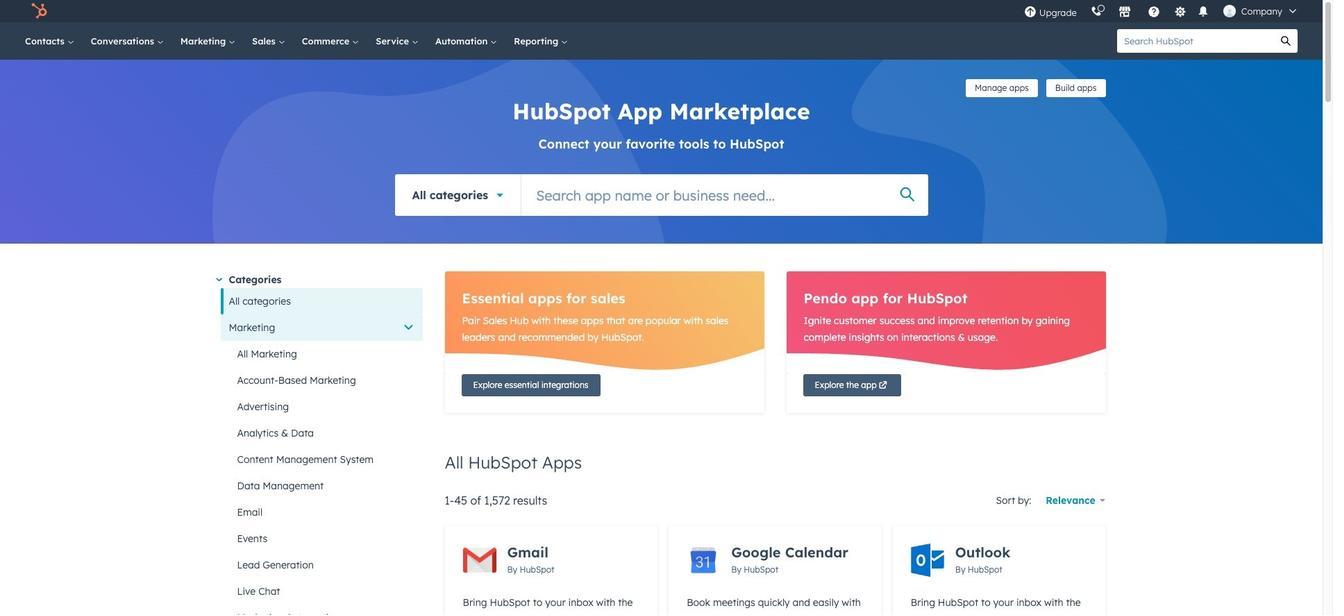 Task type: describe. For each thing, give the bounding box(es) containing it.
marketplaces image
[[1119, 6, 1132, 19]]

caret image
[[216, 278, 222, 282]]



Task type: locate. For each thing, give the bounding box(es) containing it.
jacob simon image
[[1224, 5, 1237, 17]]

Search app name or business need... search field
[[522, 174, 929, 216]]

Search HubSpot search field
[[1118, 29, 1275, 53]]

menu
[[1018, 0, 1307, 22]]



Task type: vqa. For each thing, say whether or not it's contained in the screenshot.
the Marketplaces image
yes



